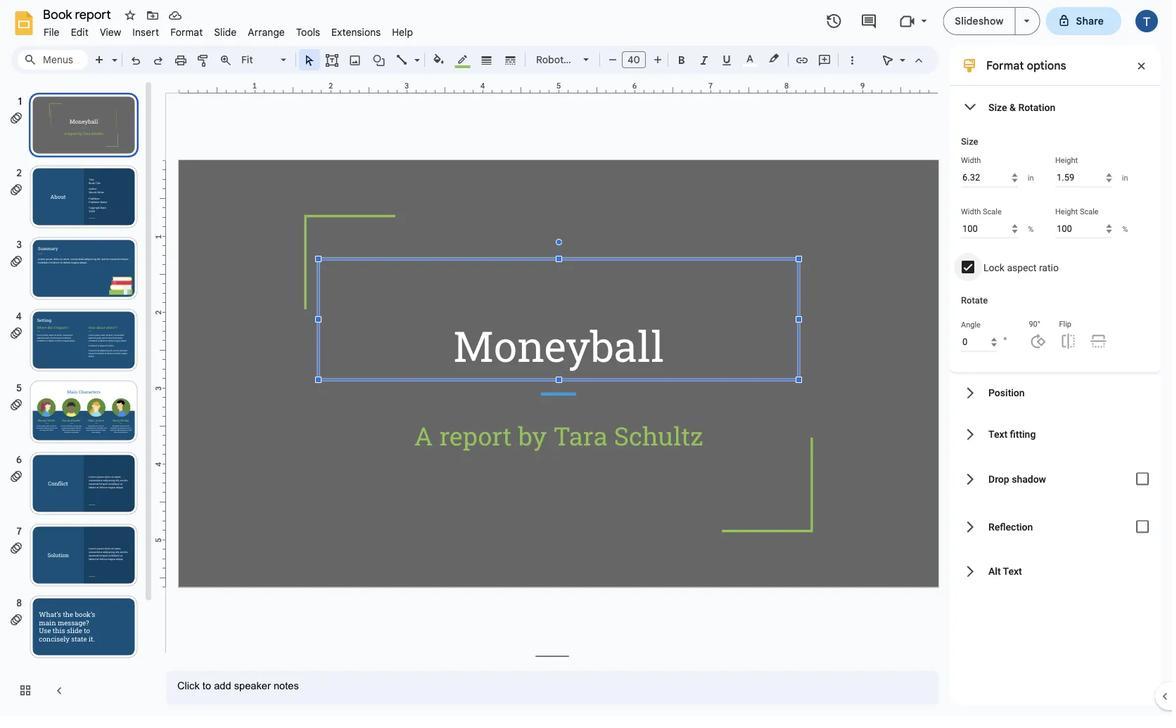 Task type: vqa. For each thing, say whether or not it's contained in the screenshot.
Reflection "tab"
yes



Task type: locate. For each thing, give the bounding box(es) containing it.
fitting
[[1010, 429, 1036, 441]]

navigation inside format options application
[[0, 80, 155, 717]]

menu bar inside menu bar 'banner'
[[38, 18, 419, 42]]

size & rotation tab
[[950, 87, 1161, 128]]

1 width from the top
[[961, 156, 981, 165]]

format for format options
[[986, 58, 1024, 72]]

% for height scale
[[1122, 225, 1128, 234]]

live pointer settings image
[[896, 51, 906, 56]]

share button
[[1046, 7, 1122, 35]]

1 vertical spatial format
[[986, 58, 1024, 72]]

text left fitting
[[989, 429, 1008, 441]]

0 horizontal spatial %
[[1028, 225, 1034, 234]]

format inside section
[[986, 58, 1024, 72]]

Zoom text field
[[239, 50, 279, 70]]

scale up width scale, measured in percents. value must be between 0.9 and 928297 text field
[[983, 207, 1002, 216]]

Height, measured in inches. Value must be between 0.01 and 58712 text field
[[1055, 169, 1112, 188]]

size & rotation
[[989, 101, 1056, 113]]

format inside menu item
[[170, 26, 203, 38]]

1 vertical spatial height
[[1055, 207, 1078, 216]]

arrange
[[248, 26, 285, 38]]

Height Scale, measured in percents. Value must be between 0.9 and 3683759 text field
[[1055, 220, 1112, 239]]

menu bar containing file
[[38, 18, 419, 42]]

Width Scale, measured in percents. Value must be between 0.9 and 928297 text field
[[961, 220, 1018, 239]]

aspect
[[1007, 262, 1037, 274]]

text inside alt text tab
[[1003, 566, 1022, 578]]

slideshow button
[[943, 7, 1016, 35]]

format left options
[[986, 58, 1024, 72]]

0 vertical spatial width
[[961, 156, 981, 165]]

width up width scale, measured in percents. value must be between 0.9 and 928297 text field
[[961, 207, 981, 216]]

navigation
[[0, 80, 155, 717]]

1 horizontal spatial scale
[[1080, 207, 1099, 216]]

toggle reflection image
[[1129, 513, 1157, 541]]

ratio
[[1039, 262, 1059, 274]]

1 vertical spatial width
[[961, 207, 981, 216]]

1 scale from the left
[[983, 207, 1002, 216]]

0 vertical spatial text
[[989, 429, 1008, 441]]

2 in from the left
[[1122, 174, 1128, 183]]

2 scale from the left
[[1080, 207, 1099, 216]]

1 horizontal spatial in
[[1122, 174, 1128, 183]]

1 height from the top
[[1055, 156, 1078, 165]]

size
[[989, 101, 1007, 113], [961, 137, 978, 147]]

Font size text field
[[623, 51, 645, 68]]

format left slide
[[170, 26, 203, 38]]

text right alt
[[1003, 566, 1022, 578]]

Angle, measured in degrees. Value must be between 0 and 360 text field
[[961, 333, 997, 352]]

in
[[1028, 174, 1034, 183], [1122, 174, 1128, 183]]

menu bar banner
[[0, 0, 1172, 717]]

width
[[961, 156, 981, 165], [961, 207, 981, 216]]

extensions menu item
[[326, 24, 386, 40]]

0 horizontal spatial format
[[170, 26, 203, 38]]

share
[[1076, 15, 1104, 27]]

scale up height scale, measured in percents. value must be between 0.9 and 3683759 text box
[[1080, 207, 1099, 216]]

format
[[170, 26, 203, 38], [986, 58, 1024, 72]]

width up width, measured in inches. value must be between 0.01 and 58712 'text field'
[[961, 156, 981, 165]]

size left &
[[989, 101, 1007, 113]]

Star checkbox
[[120, 6, 140, 25]]

lock aspect ratio
[[984, 262, 1059, 274]]

1 vertical spatial size
[[961, 137, 978, 147]]

drop
[[989, 474, 1009, 485]]

% right height scale, measured in percents. value must be between 0.9 and 3683759 text box
[[1122, 225, 1128, 234]]

0 horizontal spatial scale
[[983, 207, 1002, 216]]

2 % from the left
[[1122, 225, 1128, 234]]

% up aspect at the top right of page
[[1028, 225, 1034, 234]]

1 horizontal spatial size
[[989, 101, 1007, 113]]

mode and view toolbar
[[877, 46, 930, 74]]

size up width, measured in inches. value must be between 0.01 and 58712 'text field'
[[961, 137, 978, 147]]

Width, measured in inches. Value must be between 0.01 and 58712 text field
[[961, 169, 1018, 188]]

0 vertical spatial format
[[170, 26, 203, 38]]

text fitting
[[989, 429, 1036, 441]]

format for format
[[170, 26, 203, 38]]

1 horizontal spatial format
[[986, 58, 1024, 72]]

0 vertical spatial height
[[1055, 156, 1078, 165]]

text
[[989, 429, 1008, 441], [1003, 566, 1022, 578]]

reflection
[[989, 522, 1033, 533]]

in right height, measured in inches. value must be between 0.01 and 58712 'text field'
[[1122, 174, 1128, 183]]

Menus field
[[18, 50, 88, 70]]

0 horizontal spatial size
[[961, 137, 978, 147]]

scale
[[983, 207, 1002, 216], [1080, 207, 1099, 216]]

height up height scale, measured in percents. value must be between 0.9 and 3683759 text box
[[1055, 207, 1078, 216]]

Toggle reflection checkbox
[[1129, 513, 1157, 541]]

border dash option
[[503, 50, 519, 70]]

alt
[[989, 566, 1001, 578]]

Zoom field
[[237, 50, 293, 71]]

scale for width scale
[[983, 207, 1002, 216]]

main toolbar
[[51, 0, 863, 664]]

height
[[1055, 156, 1078, 165], [1055, 207, 1078, 216]]

0 vertical spatial size
[[989, 101, 1007, 113]]

in right width, measured in inches. value must be between 0.01 and 58712 'text field'
[[1028, 174, 1034, 183]]

menu bar
[[38, 18, 419, 42]]

text fitting tab
[[950, 414, 1161, 456]]

1 in from the left
[[1028, 174, 1034, 183]]

alt text
[[989, 566, 1022, 578]]

size for size
[[961, 137, 978, 147]]

1 horizontal spatial %
[[1122, 225, 1128, 234]]

0 horizontal spatial in
[[1028, 174, 1034, 183]]

reflection tab
[[950, 503, 1161, 551]]

help
[[392, 26, 413, 38]]

height up height, measured in inches. value must be between 0.01 and 58712 'text field'
[[1055, 156, 1078, 165]]

2 height from the top
[[1055, 207, 1078, 216]]

border weight option
[[479, 50, 495, 70]]

1 vertical spatial text
[[1003, 566, 1022, 578]]

1 % from the left
[[1028, 225, 1034, 234]]

size inside 'tab'
[[989, 101, 1007, 113]]

2 width from the top
[[961, 207, 981, 216]]

position
[[989, 388, 1025, 399]]

drop shadow
[[989, 474, 1046, 485]]

arrange menu item
[[242, 24, 291, 40]]

%
[[1028, 225, 1034, 234], [1122, 225, 1128, 234]]



Task type: describe. For each thing, give the bounding box(es) containing it.
slideshow
[[955, 15, 1004, 27]]

angle
[[961, 321, 981, 330]]

height scale
[[1055, 207, 1099, 216]]

width for width
[[961, 156, 981, 165]]

highlight color image
[[766, 50, 782, 67]]

fill color: transparent image
[[431, 50, 447, 68]]

height for height
[[1055, 156, 1078, 165]]

edit
[[71, 26, 89, 38]]

format menu item
[[165, 24, 209, 40]]

shape image
[[371, 50, 387, 70]]

edit menu item
[[65, 24, 94, 40]]

roboto slab
[[536, 53, 592, 66]]

insert menu item
[[127, 24, 165, 40]]

extensions
[[331, 26, 381, 38]]

view menu item
[[94, 24, 127, 40]]

shadow
[[1012, 474, 1046, 485]]

in for width
[[1028, 174, 1034, 183]]

tools menu item
[[291, 24, 326, 40]]

Rename text field
[[38, 6, 119, 23]]

file menu item
[[38, 24, 65, 40]]

rotation
[[1018, 101, 1056, 113]]

width for width scale
[[961, 207, 981, 216]]

lock
[[984, 262, 1005, 274]]

font list. roboto slab selected. option
[[536, 50, 592, 70]]

tools
[[296, 26, 320, 38]]

insert
[[132, 26, 159, 38]]

text inside text fitting tab
[[989, 429, 1008, 441]]

format options application
[[0, 0, 1172, 717]]

Lock aspect ratio checkbox
[[962, 261, 975, 274]]

file
[[44, 26, 60, 38]]

view
[[100, 26, 121, 38]]

90°
[[1029, 320, 1041, 329]]

drop shadow tab
[[950, 456, 1161, 503]]

&
[[1010, 101, 1016, 113]]

flip
[[1059, 320, 1072, 329]]

size for size & rotation
[[989, 101, 1007, 113]]

position tab
[[950, 373, 1161, 414]]

format options section
[[950, 46, 1161, 706]]

Toggle shadow checkbox
[[1129, 465, 1157, 494]]

height for height scale
[[1055, 207, 1078, 216]]

in for height
[[1122, 174, 1128, 183]]

slab
[[572, 53, 592, 66]]

°
[[1003, 336, 1007, 348]]

help menu item
[[386, 24, 419, 40]]

width scale
[[961, 207, 1002, 216]]

alt text tab
[[950, 551, 1161, 593]]

slide menu item
[[209, 24, 242, 40]]

rotate
[[961, 296, 988, 306]]

border color: #8bc34b, close to light green 1 image
[[455, 50, 471, 68]]

text color image
[[742, 50, 758, 67]]

toggle shadow image
[[1129, 465, 1157, 494]]

% for width scale
[[1028, 225, 1034, 234]]

format options
[[986, 58, 1066, 72]]

roboto
[[536, 53, 570, 66]]

scale for height scale
[[1080, 207, 1099, 216]]

insert image image
[[347, 50, 363, 70]]

new slide with layout image
[[108, 51, 118, 56]]

slide
[[214, 26, 237, 38]]

Font size field
[[622, 51, 652, 72]]

presentation options image
[[1024, 20, 1030, 23]]

options
[[1027, 58, 1066, 72]]



